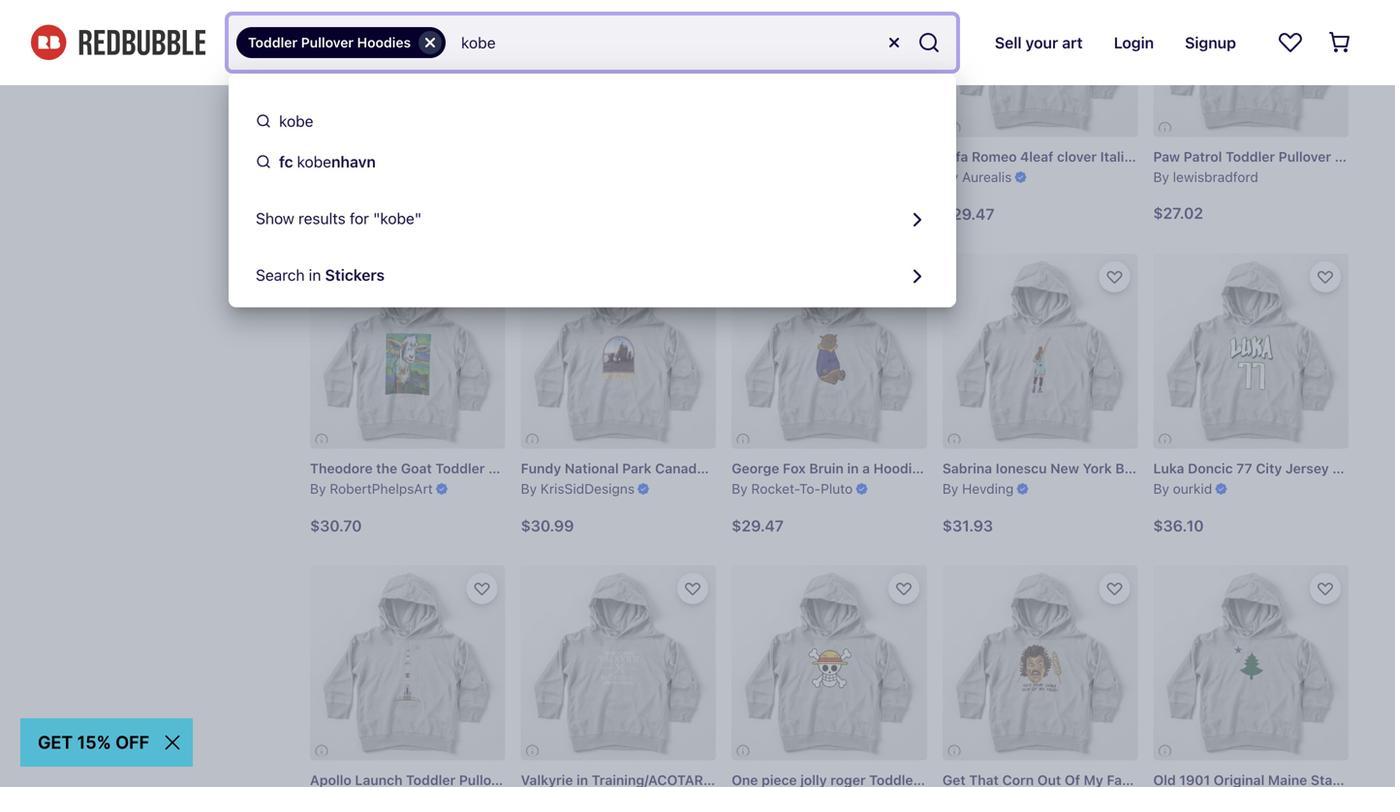 Task type: vqa. For each thing, say whether or not it's contained in the screenshot.
Nhavn
yes



Task type: describe. For each thing, give the bounding box(es) containing it.
$29.47 for rocket-
[[732, 517, 784, 535]]

4leaf
[[1020, 149, 1054, 165]]

pluto
[[821, 481, 853, 497]]

paw patrol toddler pullover hoodie by lewisbradford
[[1153, 149, 1381, 185]]

77
[[1236, 461, 1252, 477]]

luka doncic 77 city jersey toddler pullover hoodie image
[[1153, 254, 1349, 449]]

old 1901 original maine state flag with pine tree and star toddler pullover hoodie image
[[1153, 566, 1349, 761]]

pullover inside button
[[301, 34, 354, 50]]

for
[[350, 209, 369, 228]]

1 vertical spatial kobe
[[297, 153, 331, 171]]

$31.93
[[942, 517, 993, 535]]

by for by krissiddesigns
[[521, 481, 537, 497]]

jersey
[[1286, 461, 1329, 477]]

search in stickers
[[256, 266, 385, 285]]

toddler inside paw patrol toddler pullover hoodie by lewisbradford
[[1226, 149, 1275, 165]]

fc kobe nhavn
[[279, 153, 376, 171]]

search
[[256, 266, 305, 285]]

$27.02
[[1153, 204, 1203, 223]]

toddler inside i don't need no stinkin' shoes   toddler pullover hoodie by artvixen
[[513, 149, 562, 165]]

results
[[298, 209, 346, 228]]

home
[[732, 149, 770, 165]]

by inside paw patrol toddler pullover hoodie by lewisbradford
[[1153, 169, 1169, 185]]

by for by ourkid
[[1153, 481, 1169, 497]]

stinkin'
[[416, 149, 466, 165]]

theodore the goat toddler pullover hoodie image
[[310, 254, 505, 449]]

stickers
[[325, 266, 385, 285]]

by robertphelpsart
[[310, 481, 433, 497]]

1 horizontal spatial in
[[847, 461, 859, 477]]

don't
[[317, 149, 353, 165]]

by for by hevding
[[942, 481, 958, 497]]

flag
[[1143, 149, 1171, 165]]

show results for "kobe"
[[256, 209, 422, 228]]

hoodie inside i don't need no stinkin' shoes   toddler pullover hoodie by artvixen
[[622, 149, 668, 165]]

in inside 'list box'
[[309, 266, 321, 285]]

robertphelpsart
[[330, 481, 433, 497]]

fc
[[279, 153, 293, 171]]

home alone toddler pullover hoodie
[[732, 149, 970, 165]]

redbubble logo image
[[31, 25, 205, 60]]

alfa romeo 4leaf clover italian flag toddler pullover hoodie
[[942, 149, 1330, 165]]

no
[[394, 149, 413, 165]]

by hevding
[[942, 481, 1014, 497]]

$30.99
[[521, 517, 574, 535]]

need
[[357, 149, 391, 165]]

by krissiddesigns
[[521, 481, 635, 497]]

to-
[[799, 481, 821, 497]]

by ourkid
[[1153, 481, 1212, 497]]

valkyrie in training/acotar/acosf/sjm bookish/nesta/cassian/feyre and rhysand toddler pullover hoodie image
[[521, 566, 716, 761]]

by rocket-to-pluto
[[732, 481, 853, 497]]

krissiddesigns
[[540, 481, 635, 497]]

toddler inside button
[[248, 34, 298, 50]]

theodore
[[310, 461, 373, 477]]

city
[[1256, 461, 1282, 477]]

Search term search field
[[446, 16, 879, 70]]

shoes
[[469, 149, 509, 165]]

home alone toddler pullover hoodie link
[[732, 0, 970, 238]]

goat
[[401, 461, 432, 477]]

hoodies
[[357, 34, 411, 50]]

alfa romeo 4leaf clover italian flag toddler pullover hoodie image
[[942, 0, 1138, 137]]

italian
[[1100, 149, 1140, 165]]

hevding
[[962, 481, 1014, 497]]

alfa
[[942, 149, 968, 165]]



Task type: locate. For each thing, give the bounding box(es) containing it.
i
[[310, 149, 314, 165]]

$29.47 down by aurealis at right top
[[942, 205, 995, 223]]

kobe right fc
[[297, 153, 331, 171]]

luka doncic 77 city jersey toddler pu
[[1153, 461, 1395, 477]]

the
[[376, 461, 397, 477]]

list box containing kobe
[[229, 105, 956, 300]]

fundy national park canada emblem toddler pullover hoodie image
[[521, 254, 716, 449]]

pu
[[1385, 461, 1395, 477]]

kobe up i
[[279, 112, 313, 130]]

hoodie inside paw patrol toddler pullover hoodie by lewisbradford
[[1335, 149, 1381, 165]]

apollo launch toddler pullover hoodie image
[[310, 566, 505, 761]]

1 horizontal spatial $29.47
[[942, 205, 995, 223]]

doncic
[[1188, 461, 1233, 477]]

toddler pullover hoodies
[[248, 34, 411, 50]]

by down george
[[732, 481, 748, 497]]

pullover inside paw patrol toddler pullover hoodie by lewisbradford
[[1279, 149, 1331, 165]]

artvixen
[[330, 169, 383, 185]]

romeo
[[972, 149, 1017, 165]]

lewisbradford
[[1173, 169, 1258, 185]]

$29.47 for aurealis
[[942, 205, 995, 223]]

show
[[256, 209, 294, 228]]

0 vertical spatial kobe
[[279, 112, 313, 130]]

by down alfa
[[942, 169, 958, 185]]

george
[[732, 461, 779, 477]]

0 horizontal spatial $29.47
[[732, 517, 784, 535]]

by down flag
[[1153, 169, 1169, 185]]

by down luka
[[1153, 481, 1169, 497]]

in right search
[[309, 266, 321, 285]]

paw patrol toddler pullover hoodie image
[[1153, 0, 1349, 137]]

aurealis
[[962, 169, 1012, 185]]

a
[[862, 461, 870, 477]]

$29.47
[[942, 205, 995, 223], [732, 517, 784, 535]]

luka
[[1153, 461, 1184, 477]]

bruin
[[809, 461, 844, 477]]

in left a
[[847, 461, 859, 477]]

pullover inside i don't need no stinkin' shoes   toddler pullover hoodie by artvixen
[[566, 149, 618, 165]]

list box
[[229, 105, 956, 300]]

0 vertical spatial $29.47
[[942, 205, 995, 223]]

get that corn out of my face!! toddler pullover hoodie image
[[942, 566, 1138, 761]]

1 vertical spatial $29.47
[[732, 517, 784, 535]]

george fox bruin in a hoodie toddler pullover hoodie
[[732, 461, 1079, 477]]

i don't need no stinkin' shoes   toddler pullover hoodie by artvixen
[[310, 149, 668, 185]]

patrol
[[1184, 149, 1222, 165]]

ourkid
[[1173, 481, 1212, 497]]

by down theodore
[[310, 481, 326, 497]]

by for by robertphelpsart
[[310, 481, 326, 497]]

kobe
[[279, 112, 313, 130], [297, 153, 331, 171]]

1 vertical spatial in
[[847, 461, 859, 477]]

0 horizontal spatial in
[[309, 266, 321, 285]]

home alone toddler pullover hoodie image
[[732, 0, 927, 137]]

by down i
[[310, 169, 326, 185]]

ny2 toddler pullover hoodie image
[[521, 0, 716, 137]]

hoodie
[[622, 149, 668, 165], [923, 149, 970, 165], [1284, 149, 1330, 165], [1335, 149, 1381, 165], [545, 461, 591, 477], [873, 461, 920, 477], [1032, 461, 1079, 477]]

toddler
[[248, 34, 298, 50], [513, 149, 562, 165], [814, 149, 864, 165], [1175, 149, 1224, 165], [1226, 149, 1275, 165], [435, 461, 485, 477], [923, 461, 973, 477], [1332, 461, 1382, 477]]

by aurealis
[[942, 169, 1012, 185]]

nhavn
[[331, 153, 376, 171]]

one piece jolly  roger toddler pullover hoodie image
[[732, 566, 927, 761]]

in
[[309, 266, 321, 285], [847, 461, 859, 477]]

toddler pullover hoodies button
[[236, 27, 446, 58]]

george fox bruin in a hoodie toddler pullover hoodie image
[[732, 254, 927, 449]]

paw
[[1153, 149, 1180, 165]]

by up '$30.99'
[[521, 481, 537, 497]]

by left hevding
[[942, 481, 958, 497]]

Toddler Pullover Hoodies field
[[229, 16, 956, 70]]

0 vertical spatial in
[[309, 266, 321, 285]]

$29.47 down rocket-
[[732, 517, 784, 535]]

fox
[[783, 461, 806, 477]]

$36.10
[[1153, 517, 1204, 535]]

rocket-
[[751, 481, 799, 497]]

by
[[310, 169, 326, 185], [942, 169, 958, 185], [1153, 169, 1169, 185], [310, 481, 326, 497], [521, 481, 537, 497], [732, 481, 748, 497], [942, 481, 958, 497], [1153, 481, 1169, 497]]

i don't need no stinkin' shoes   toddler pullover hoodie image
[[310, 0, 505, 137]]

alone
[[774, 149, 811, 165]]

by for by rocket-to-pluto
[[732, 481, 748, 497]]

by for by aurealis
[[942, 169, 958, 185]]

$30.70
[[310, 517, 362, 535]]

theodore the goat toddler pullover hoodie
[[310, 461, 591, 477]]

by inside i don't need no stinkin' shoes   toddler pullover hoodie by artvixen
[[310, 169, 326, 185]]

"kobe"
[[373, 209, 422, 228]]

clover
[[1057, 149, 1097, 165]]

sabrina ionescu new york basketball liberty green toddler pullover hoodie image
[[942, 254, 1138, 449]]

$29.96
[[310, 205, 363, 223]]

pullover
[[301, 34, 354, 50], [566, 149, 618, 165], [867, 149, 920, 165], [1227, 149, 1280, 165], [1279, 149, 1331, 165], [488, 461, 541, 477], [976, 461, 1029, 477]]



